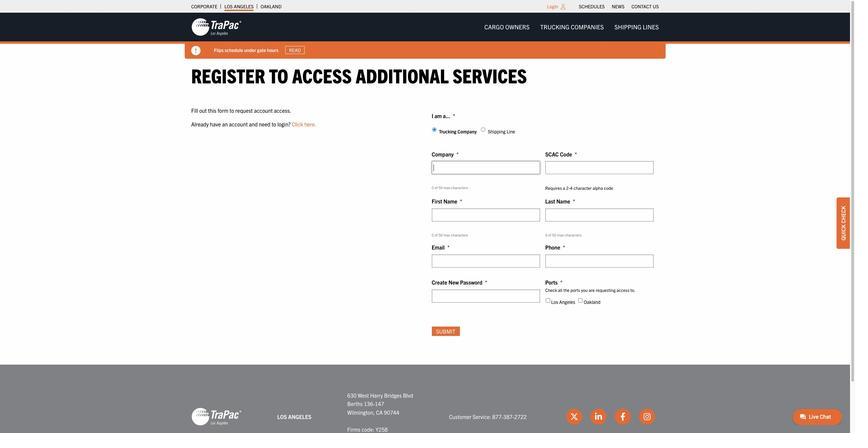 Task type: vqa. For each thing, say whether or not it's contained in the screenshot.
0 of 50 max characters associated with Company
yes



Task type: locate. For each thing, give the bounding box(es) containing it.
None password field
[[432, 290, 540, 303]]

trucking inside register to access additional services main content
[[439, 129, 457, 135]]

trucking down the login
[[540, 23, 570, 31]]

characters for first name *
[[451, 233, 468, 237]]

an
[[222, 121, 228, 128]]

characters for last name *
[[565, 233, 582, 237]]

trucking companies link
[[535, 20, 609, 34]]

2 name from the left
[[556, 198, 570, 205]]

code
[[560, 151, 572, 158]]

phone
[[545, 244, 560, 251]]

trucking inside menu bar
[[540, 23, 570, 31]]

1 vertical spatial check
[[545, 288, 557, 293]]

los angeles image inside banner
[[191, 18, 241, 36]]

2 horizontal spatial angeles
[[559, 299, 575, 305]]

0 vertical spatial account
[[254, 107, 273, 114]]

request
[[235, 107, 253, 114]]

company down trucking company radio
[[432, 151, 454, 158]]

ca
[[376, 410, 383, 416]]

are
[[589, 288, 595, 293]]

0 of 50 max characters up phone *
[[545, 233, 582, 237]]

company
[[458, 129, 477, 135], [432, 151, 454, 158]]

none submit inside register to access additional services main content
[[432, 327, 460, 336]]

oakland right the los angeles link
[[261, 3, 282, 9]]

of for company
[[435, 186, 438, 190]]

access.
[[274, 107, 291, 114]]

phone *
[[545, 244, 565, 251]]

0 horizontal spatial name
[[444, 198, 457, 205]]

0
[[432, 186, 434, 190], [432, 233, 434, 237], [545, 233, 548, 237]]

account up need
[[254, 107, 273, 114]]

of up email
[[435, 233, 438, 237]]

0 horizontal spatial shipping
[[488, 129, 506, 135]]

0 of 50 max characters up first name *
[[432, 186, 468, 190]]

banner containing cargo owners
[[0, 13, 855, 59]]

50 for first
[[439, 233, 443, 237]]

account
[[254, 107, 273, 114], [229, 121, 248, 128]]

to right need
[[272, 121, 276, 128]]

50 up email *
[[439, 233, 443, 237]]

max for company
[[444, 186, 450, 190]]

0 vertical spatial company
[[458, 129, 477, 135]]

1 horizontal spatial company
[[458, 129, 477, 135]]

check
[[840, 206, 847, 224], [545, 288, 557, 293]]

147
[[375, 401, 384, 408]]

account right the an
[[229, 121, 248, 128]]

1 vertical spatial account
[[229, 121, 248, 128]]

have
[[210, 121, 221, 128]]

* up all
[[560, 279, 563, 286]]

877-
[[492, 414, 503, 420]]

1 horizontal spatial los
[[277, 414, 287, 420]]

2 los angeles image from the top
[[191, 408, 241, 427]]

us
[[653, 3, 659, 9]]

0 vertical spatial los angeles image
[[191, 18, 241, 36]]

0 up phone
[[545, 233, 548, 237]]

50
[[439, 186, 443, 190], [439, 233, 443, 237], [552, 233, 556, 237]]

los angeles image for footer containing 630 west harry bridges blvd
[[191, 408, 241, 427]]

los angeles image
[[191, 18, 241, 36], [191, 408, 241, 427]]

Oakland checkbox
[[578, 299, 583, 303]]

1 vertical spatial trucking
[[439, 129, 457, 135]]

name right last
[[556, 198, 570, 205]]

footer
[[0, 365, 850, 434]]

oakland link
[[261, 2, 282, 11]]

of for first
[[435, 233, 438, 237]]

already
[[191, 121, 209, 128]]

trucking
[[540, 23, 570, 31], [439, 129, 457, 135]]

login
[[547, 3, 558, 9]]

0 vertical spatial los
[[224, 3, 233, 9]]

1 vertical spatial los angeles image
[[191, 408, 241, 427]]

firms
[[347, 427, 360, 433]]

1 horizontal spatial trucking
[[540, 23, 570, 31]]

0 horizontal spatial oakland
[[261, 3, 282, 9]]

los angeles inside register to access additional services main content
[[551, 299, 575, 305]]

trucking for trucking company
[[439, 129, 457, 135]]

0 horizontal spatial los
[[224, 3, 233, 9]]

630 west harry bridges blvd berths 136-147 wilmington, ca 90744
[[347, 392, 413, 416]]

service:
[[473, 414, 491, 420]]

name
[[444, 198, 457, 205], [556, 198, 570, 205]]

max up email *
[[444, 233, 450, 237]]

shipping right shipping line radio
[[488, 129, 506, 135]]

1 vertical spatial shipping
[[488, 129, 506, 135]]

0 vertical spatial check
[[840, 206, 847, 224]]

check up quick
[[840, 206, 847, 224]]

2 vertical spatial los
[[277, 414, 287, 420]]

characters for company *
[[451, 186, 468, 190]]

los angeles inside footer
[[277, 414, 311, 420]]

y258
[[376, 427, 388, 433]]

of up phone
[[548, 233, 551, 237]]

characters
[[451, 186, 468, 190], [451, 233, 468, 237], [565, 233, 582, 237]]

to.
[[631, 288, 635, 293]]

50 for company
[[439, 186, 443, 190]]

1 horizontal spatial shipping
[[615, 23, 642, 31]]

schedule
[[225, 47, 243, 53]]

max for last
[[557, 233, 564, 237]]

to down "hours"
[[269, 63, 288, 88]]

register to access additional services
[[191, 63, 527, 88]]

los angeles image for banner containing cargo owners
[[191, 18, 241, 36]]

scac code *
[[545, 151, 577, 158]]

1 vertical spatial los angeles
[[551, 299, 575, 305]]

name for last name
[[556, 198, 570, 205]]

1 vertical spatial oakland
[[584, 299, 601, 305]]

and
[[249, 121, 258, 128]]

* right first
[[460, 198, 462, 205]]

to
[[269, 63, 288, 88], [230, 107, 234, 114], [272, 121, 276, 128]]

password
[[460, 279, 483, 286]]

email
[[432, 244, 445, 251]]

footer containing 630 west harry bridges blvd
[[0, 365, 850, 434]]

50 up first
[[439, 186, 443, 190]]

0 vertical spatial oakland
[[261, 3, 282, 9]]

oakland inside register to access additional services main content
[[584, 299, 601, 305]]

0 horizontal spatial trucking
[[439, 129, 457, 135]]

wilmington,
[[347, 410, 375, 416]]

name for first name
[[444, 198, 457, 205]]

1 vertical spatial company
[[432, 151, 454, 158]]

0 up email
[[432, 233, 434, 237]]

oakland right oakland checkbox
[[584, 299, 601, 305]]

50 up phone *
[[552, 233, 556, 237]]

solid image
[[191, 46, 201, 55]]

Trucking Company radio
[[432, 128, 436, 132]]

0 of 50 max characters for last name
[[545, 233, 582, 237]]

0 up first
[[432, 186, 434, 190]]

max
[[444, 186, 450, 190], [444, 233, 450, 237], [557, 233, 564, 237]]

news
[[612, 3, 625, 9]]

50 for last
[[552, 233, 556, 237]]

companies
[[571, 23, 604, 31]]

1 vertical spatial to
[[230, 107, 234, 114]]

1 horizontal spatial los angeles
[[277, 414, 311, 420]]

0 horizontal spatial los angeles
[[224, 3, 254, 9]]

trucking company
[[439, 129, 477, 135]]

* right password
[[485, 279, 487, 286]]

check inside ports * check all the ports you are requesting access to.
[[545, 288, 557, 293]]

trucking for trucking companies
[[540, 23, 570, 31]]

0 vertical spatial angeles
[[234, 3, 254, 9]]

los angeles link
[[224, 2, 254, 11]]

1 horizontal spatial name
[[556, 198, 570, 205]]

requires
[[545, 186, 562, 191]]

name right first
[[444, 198, 457, 205]]

los angeles image inside footer
[[191, 408, 241, 427]]

None text field
[[432, 161, 540, 175], [545, 161, 654, 175], [432, 209, 540, 222], [545, 209, 654, 222], [432, 255, 540, 268], [545, 255, 654, 268], [432, 161, 540, 175], [545, 161, 654, 175], [432, 209, 540, 222], [545, 209, 654, 222], [432, 255, 540, 268], [545, 255, 654, 268]]

character
[[574, 186, 592, 191]]

banner
[[0, 13, 855, 59]]

need
[[259, 121, 270, 128]]

max up first name *
[[444, 186, 450, 190]]

scac
[[545, 151, 559, 158]]

0 of 50 max characters up email *
[[432, 233, 468, 237]]

2 horizontal spatial los angeles
[[551, 299, 575, 305]]

0 horizontal spatial account
[[229, 121, 248, 128]]

* right email
[[447, 244, 450, 251]]

0 vertical spatial trucking
[[540, 23, 570, 31]]

2 vertical spatial los angeles
[[277, 414, 311, 420]]

1 vertical spatial menu bar
[[479, 20, 664, 34]]

0 vertical spatial shipping
[[615, 23, 642, 31]]

2 vertical spatial angeles
[[288, 414, 311, 420]]

* down requires a 2-4 character alpha code
[[573, 198, 575, 205]]

2 horizontal spatial los
[[551, 299, 558, 305]]

menu bar containing cargo owners
[[479, 20, 664, 34]]

of up first
[[435, 186, 438, 190]]

berths
[[347, 401, 363, 408]]

already have an account and need to login? click here.
[[191, 121, 316, 128]]

shipping
[[615, 23, 642, 31], [488, 129, 506, 135]]

am
[[435, 112, 442, 119]]

contact us
[[632, 3, 659, 9]]

menu bar inside banner
[[479, 20, 664, 34]]

shipping inside register to access additional services main content
[[488, 129, 506, 135]]

0 of 50 max characters
[[432, 186, 468, 190], [432, 233, 468, 237], [545, 233, 582, 237]]

shipping inside 'link'
[[615, 23, 642, 31]]

out
[[199, 107, 207, 114]]

1 name from the left
[[444, 198, 457, 205]]

0 for last name
[[545, 233, 548, 237]]

to right form
[[230, 107, 234, 114]]

0 horizontal spatial company
[[432, 151, 454, 158]]

trucking right trucking company radio
[[439, 129, 457, 135]]

shipping down news
[[615, 23, 642, 31]]

menu bar
[[575, 2, 662, 11], [479, 20, 664, 34]]

flips schedule under gate hours
[[214, 47, 279, 53]]

los angeles
[[224, 3, 254, 9], [551, 299, 575, 305], [277, 414, 311, 420]]

1 los angeles image from the top
[[191, 18, 241, 36]]

136-
[[364, 401, 375, 408]]

0 vertical spatial menu bar
[[575, 2, 662, 11]]

oakland
[[261, 3, 282, 9], [584, 299, 601, 305]]

alpha
[[593, 186, 603, 191]]

0 horizontal spatial check
[[545, 288, 557, 293]]

check down ports at the bottom right
[[545, 288, 557, 293]]

* right a...
[[453, 112, 455, 119]]

shipping for shipping line
[[488, 129, 506, 135]]

1 horizontal spatial oakland
[[584, 299, 601, 305]]

None submit
[[432, 327, 460, 336]]

1 vertical spatial los
[[551, 299, 558, 305]]

owners
[[505, 23, 530, 31]]

1 vertical spatial angeles
[[559, 299, 575, 305]]

company left shipping line radio
[[458, 129, 477, 135]]

max up phone *
[[557, 233, 564, 237]]

this
[[208, 107, 216, 114]]

* down trucking company
[[457, 151, 459, 158]]

access
[[292, 63, 352, 88]]



Task type: describe. For each thing, give the bounding box(es) containing it.
register to access additional services main content
[[185, 63, 666, 345]]

here.
[[304, 121, 316, 128]]

ports * check all the ports you are requesting access to.
[[545, 279, 635, 293]]

ports
[[571, 288, 580, 293]]

a...
[[443, 112, 450, 119]]

2 vertical spatial to
[[272, 121, 276, 128]]

quick
[[840, 225, 847, 241]]

click here. link
[[292, 121, 316, 128]]

west
[[358, 392, 369, 399]]

lines
[[643, 23, 659, 31]]

services
[[453, 63, 527, 88]]

read
[[289, 47, 301, 53]]

requires a 2-4 character alpha code
[[545, 186, 613, 191]]

click
[[292, 121, 303, 128]]

first
[[432, 198, 442, 205]]

90744
[[384, 410, 399, 416]]

los inside register to access additional services main content
[[551, 299, 558, 305]]

fill
[[191, 107, 198, 114]]

code:
[[362, 427, 374, 433]]

none password field inside register to access additional services main content
[[432, 290, 540, 303]]

access
[[617, 288, 630, 293]]

i
[[432, 112, 433, 119]]

login link
[[547, 3, 558, 9]]

corporate link
[[191, 2, 217, 11]]

2722
[[514, 414, 527, 420]]

all
[[558, 288, 563, 293]]

trucking companies
[[540, 23, 604, 31]]

blvd
[[403, 392, 413, 399]]

shipping lines link
[[609, 20, 664, 34]]

customer service: 877-387-2722
[[449, 414, 527, 420]]

email *
[[432, 244, 450, 251]]

you
[[581, 288, 588, 293]]

shipping lines
[[615, 23, 659, 31]]

light image
[[561, 4, 566, 9]]

0 vertical spatial los angeles
[[224, 3, 254, 9]]

ports
[[545, 279, 558, 286]]

under
[[244, 47, 256, 53]]

line
[[507, 129, 515, 135]]

* right code
[[575, 151, 577, 158]]

create new password *
[[432, 279, 487, 286]]

a
[[563, 186, 565, 191]]

fill out this form to request account access.
[[191, 107, 291, 114]]

0 vertical spatial to
[[269, 63, 288, 88]]

cargo
[[484, 23, 504, 31]]

news link
[[612, 2, 625, 11]]

register
[[191, 63, 265, 88]]

schedules link
[[579, 2, 605, 11]]

angeles inside register to access additional services main content
[[559, 299, 575, 305]]

1 horizontal spatial account
[[254, 107, 273, 114]]

Los Angeles checkbox
[[546, 299, 550, 303]]

harry
[[370, 392, 383, 399]]

company *
[[432, 151, 459, 158]]

max for first
[[444, 233, 450, 237]]

i am a... *
[[432, 112, 455, 119]]

1 horizontal spatial angeles
[[288, 414, 311, 420]]

Shipping Line radio
[[481, 128, 485, 132]]

1 horizontal spatial check
[[840, 206, 847, 224]]

form
[[218, 107, 228, 114]]

cargo owners link
[[479, 20, 535, 34]]

0 for first name
[[432, 233, 434, 237]]

4
[[570, 186, 573, 191]]

create
[[432, 279, 447, 286]]

last
[[545, 198, 555, 205]]

last name *
[[545, 198, 575, 205]]

menu bar containing schedules
[[575, 2, 662, 11]]

schedules
[[579, 3, 605, 9]]

0 of 50 max characters for company
[[432, 186, 468, 190]]

bridges
[[384, 392, 402, 399]]

contact us link
[[632, 2, 659, 11]]

contact
[[632, 3, 652, 9]]

the
[[564, 288, 570, 293]]

0 of 50 max characters for first name
[[432, 233, 468, 237]]

code
[[604, 186, 613, 191]]

new
[[449, 279, 459, 286]]

0 horizontal spatial angeles
[[234, 3, 254, 9]]

customer
[[449, 414, 471, 420]]

cargo owners
[[484, 23, 530, 31]]

630
[[347, 392, 357, 399]]

* inside ports * check all the ports you are requesting access to.
[[560, 279, 563, 286]]

gate
[[257, 47, 266, 53]]

corporate
[[191, 3, 217, 9]]

0 for company
[[432, 186, 434, 190]]

of for last
[[548, 233, 551, 237]]

shipping for shipping lines
[[615, 23, 642, 31]]

* right phone
[[563, 244, 565, 251]]

requesting
[[596, 288, 616, 293]]

387-
[[503, 414, 514, 420]]

additional
[[356, 63, 449, 88]]

quick check link
[[837, 198, 850, 249]]



